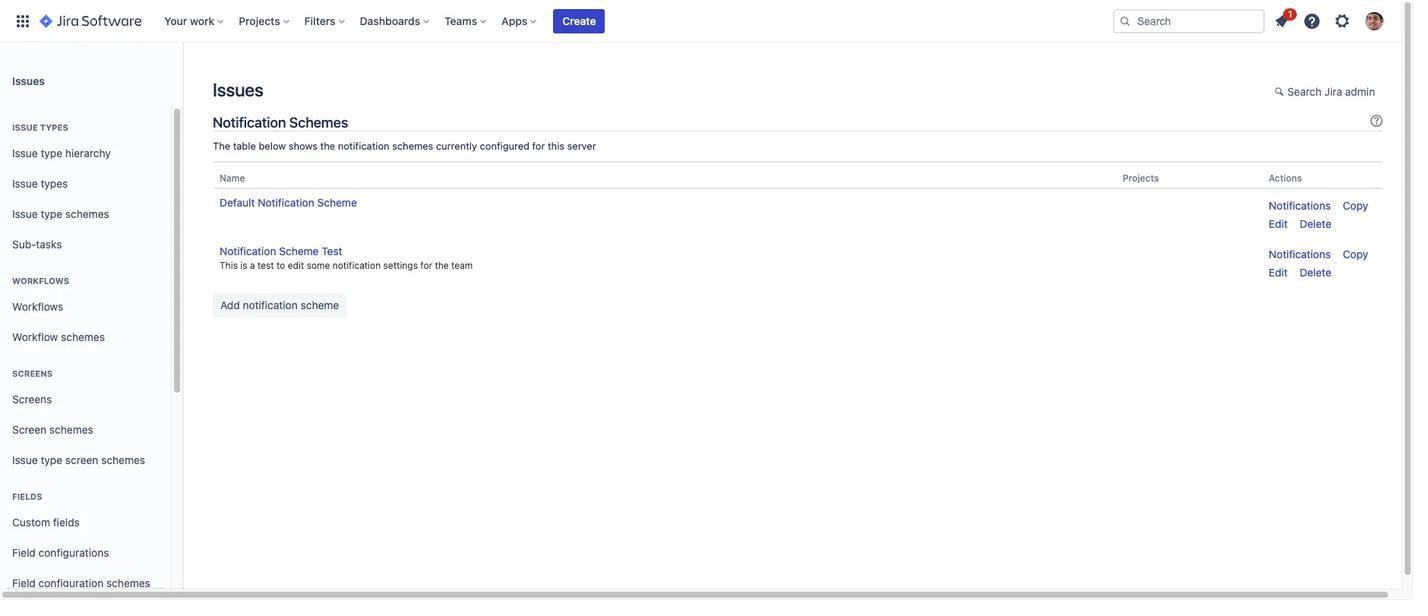 Task type: describe. For each thing, give the bounding box(es) containing it.
issue type hierarchy
[[12, 146, 111, 159]]

below
[[259, 140, 286, 152]]

field configuration schemes link
[[6, 568, 165, 599]]

this
[[220, 260, 238, 271]]

schemes left currently
[[392, 140, 433, 152]]

scheme
[[301, 299, 339, 312]]

custom fields
[[12, 516, 80, 529]]

sidebar navigation image
[[166, 61, 199, 91]]

issue type screen schemes
[[12, 453, 145, 466]]

workflow
[[12, 330, 58, 343]]

notification schemes
[[213, 114, 348, 131]]

type for schemes
[[41, 207, 62, 220]]

filters button
[[300, 9, 351, 33]]

0 horizontal spatial issues
[[12, 74, 45, 87]]

help image
[[1303, 12, 1321, 30]]

type for screen
[[41, 453, 62, 466]]

fields group
[[6, 476, 165, 600]]

primary element
[[9, 0, 1113, 42]]

team
[[451, 260, 473, 271]]

the table below shows the notification schemes currently configured for this server
[[213, 140, 596, 152]]

Search field
[[1113, 9, 1265, 33]]

custom fields link
[[6, 508, 165, 538]]

notifications link for first edit link from the bottom delete link
[[1269, 248, 1331, 261]]

search jira admin
[[1288, 85, 1375, 98]]

create
[[563, 14, 596, 27]]

default
[[220, 196, 255, 209]]

screens for screens link on the left of the page
[[12, 393, 52, 405]]

teams
[[445, 14, 477, 27]]

configurations
[[38, 546, 109, 559]]

screen schemes link
[[6, 415, 165, 445]]

appswitcher icon image
[[14, 12, 32, 30]]

is
[[240, 260, 247, 271]]

1 horizontal spatial issues
[[213, 79, 263, 100]]

copy edit for copy link related to first edit link from the bottom
[[1269, 248, 1369, 279]]

issue for issue types
[[12, 122, 38, 132]]

your profile and settings image
[[1366, 12, 1384, 30]]

copy link for second edit link from the bottom of the page
[[1343, 199, 1369, 212]]

schemes inside workflows group
[[61, 330, 105, 343]]

workflows group
[[6, 260, 165, 357]]

copy for second edit link from the bottom of the page's copy link
[[1343, 199, 1369, 212]]

1 horizontal spatial for
[[532, 140, 545, 152]]

some
[[307, 260, 330, 271]]

server
[[567, 140, 596, 152]]

to
[[277, 260, 285, 271]]

schemes inside fields group
[[106, 576, 150, 589]]

schemes
[[289, 114, 348, 131]]

settings
[[383, 260, 418, 271]]

issue for issue type hierarchy
[[12, 146, 38, 159]]

notification inside notification scheme test this is a test to edit some notification settings for the team
[[333, 260, 381, 271]]

create button
[[553, 9, 605, 33]]

1 edit from the top
[[1269, 217, 1288, 230]]

default notification scheme link
[[220, 196, 357, 209]]

your
[[164, 14, 187, 27]]

notifications link for delete link corresponding to second edit link from the bottom of the page
[[1269, 199, 1331, 212]]

currently
[[436, 140, 477, 152]]

apps
[[502, 14, 528, 27]]

2 edit from the top
[[1269, 266, 1288, 279]]

0 vertical spatial notification
[[338, 140, 390, 152]]

projects button
[[234, 9, 295, 33]]

schemes right "screen"
[[101, 453, 145, 466]]

0 vertical spatial scheme
[[317, 196, 357, 209]]

delete link for first edit link from the bottom
[[1300, 266, 1332, 279]]

default notification scheme
[[220, 196, 357, 209]]

field for field configuration schemes
[[12, 576, 36, 589]]

search image
[[1119, 15, 1132, 27]]

screen schemes
[[12, 423, 93, 436]]

copy for copy link related to first edit link from the bottom
[[1343, 248, 1369, 261]]

teams button
[[440, 9, 493, 33]]

issue types
[[12, 177, 68, 190]]

issue for issue type schemes
[[12, 207, 38, 220]]

notification scheme test link
[[220, 245, 342, 258]]

notifications for first edit link from the bottom
[[1269, 248, 1331, 261]]

test
[[258, 260, 274, 271]]

copy link for first edit link from the bottom
[[1343, 248, 1369, 261]]

types
[[40, 122, 68, 132]]

the
[[213, 140, 230, 152]]

notification for scheme
[[220, 245, 276, 258]]

screen
[[12, 423, 46, 436]]

search jira admin link
[[1267, 81, 1383, 105]]

1 vertical spatial projects
[[1123, 172, 1159, 184]]

configured
[[480, 140, 530, 152]]

issue types
[[12, 122, 68, 132]]

1 vertical spatial notification
[[258, 196, 314, 209]]

delete link for second edit link from the bottom of the page
[[1300, 217, 1332, 230]]

field configurations link
[[6, 538, 165, 568]]

dashboards
[[360, 14, 420, 27]]

search
[[1288, 85, 1322, 98]]



Task type: vqa. For each thing, say whether or not it's contained in the screenshot.
group
no



Task type: locate. For each thing, give the bounding box(es) containing it.
scheme up edit
[[279, 245, 319, 258]]

1 notifications link from the top
[[1269, 199, 1331, 212]]

schemes down field configurations link
[[106, 576, 150, 589]]

issue type screen schemes link
[[6, 445, 165, 476]]

for inside notification scheme test this is a test to edit some notification settings for the team
[[420, 260, 432, 271]]

delete for delete link corresponding to second edit link from the bottom of the page
[[1300, 217, 1332, 230]]

1 issue from the top
[[12, 122, 38, 132]]

add
[[220, 299, 240, 312]]

workflows link
[[6, 292, 165, 322]]

0 vertical spatial edit link
[[1269, 217, 1288, 230]]

edit link
[[1269, 217, 1288, 230], [1269, 266, 1288, 279]]

1 vertical spatial notifications
[[1269, 248, 1331, 261]]

notifications
[[1269, 199, 1331, 212], [1269, 248, 1331, 261]]

screens down workflow
[[12, 369, 53, 378]]

1 horizontal spatial the
[[435, 260, 449, 271]]

schemes down "workflows" link in the left of the page
[[61, 330, 105, 343]]

0 vertical spatial edit
[[1269, 217, 1288, 230]]

0 vertical spatial copy edit
[[1269, 199, 1369, 230]]

2 delete from the top
[[1300, 266, 1332, 279]]

type left "screen"
[[41, 453, 62, 466]]

issue left types
[[12, 122, 38, 132]]

the
[[320, 140, 335, 152], [435, 260, 449, 271]]

0 vertical spatial workflows
[[12, 276, 69, 286]]

schemes inside issue types group
[[65, 207, 109, 220]]

notifications image
[[1273, 12, 1291, 30]]

1 delete from the top
[[1300, 217, 1332, 230]]

workflows for workflows group
[[12, 276, 69, 286]]

1 field from the top
[[12, 546, 36, 559]]

dashboards button
[[355, 9, 436, 33]]

1 vertical spatial scheme
[[279, 245, 319, 258]]

the left team
[[435, 260, 449, 271]]

3 issue from the top
[[12, 177, 38, 190]]

1 edit link from the top
[[1269, 217, 1288, 230]]

field for field configurations
[[12, 546, 36, 559]]

1 vertical spatial type
[[41, 207, 62, 220]]

1 vertical spatial the
[[435, 260, 449, 271]]

1 horizontal spatial projects
[[1123, 172, 1159, 184]]

projects inside projects dropdown button
[[239, 14, 280, 27]]

0 vertical spatial type
[[41, 146, 62, 159]]

2 vertical spatial notification
[[220, 245, 276, 258]]

types
[[41, 177, 68, 190]]

1
[[1288, 8, 1293, 19]]

small image
[[1275, 86, 1287, 98]]

fields
[[53, 516, 80, 529]]

notification up table
[[213, 114, 286, 131]]

issue up sub-
[[12, 207, 38, 220]]

1 vertical spatial workflows
[[12, 300, 63, 313]]

0 horizontal spatial the
[[320, 140, 335, 152]]

field configuration schemes
[[12, 576, 150, 589]]

jira
[[1325, 85, 1343, 98]]

type down types
[[41, 146, 62, 159]]

type inside the issue type screen schemes link
[[41, 453, 62, 466]]

2 workflows from the top
[[12, 300, 63, 313]]

notifications for second edit link from the bottom of the page
[[1269, 199, 1331, 212]]

screens
[[12, 369, 53, 378], [12, 393, 52, 405]]

schemes
[[392, 140, 433, 152], [65, 207, 109, 220], [61, 330, 105, 343], [49, 423, 93, 436], [101, 453, 145, 466], [106, 576, 150, 589]]

a
[[250, 260, 255, 271]]

issue down the screen
[[12, 453, 38, 466]]

2 copy link from the top
[[1343, 248, 1369, 261]]

workflows down sub-tasks
[[12, 276, 69, 286]]

workflows
[[12, 276, 69, 286], [12, 300, 63, 313]]

scheme up the test
[[317, 196, 357, 209]]

name
[[220, 172, 245, 184]]

1 vertical spatial edit
[[1269, 266, 1288, 279]]

copy link
[[1343, 199, 1369, 212], [1343, 248, 1369, 261]]

1 vertical spatial copy link
[[1343, 248, 1369, 261]]

workflow schemes link
[[6, 322, 165, 353]]

field configurations
[[12, 546, 109, 559]]

notification down 'test'
[[243, 299, 298, 312]]

notification up is at the left of the page
[[220, 245, 276, 258]]

filters
[[304, 14, 336, 27]]

1 vertical spatial notifications link
[[1269, 248, 1331, 261]]

sub-
[[12, 238, 36, 250]]

apps button
[[497, 9, 543, 33]]

type for hierarchy
[[41, 146, 62, 159]]

issue for issue types
[[12, 177, 38, 190]]

tasks
[[36, 238, 62, 250]]

type up tasks
[[41, 207, 62, 220]]

2 copy from the top
[[1343, 248, 1369, 261]]

issues up issue types
[[12, 74, 45, 87]]

screen
[[65, 453, 98, 466]]

1 copy from the top
[[1343, 199, 1369, 212]]

scheme inside notification scheme test this is a test to edit some notification settings for the team
[[279, 245, 319, 258]]

sub-tasks link
[[6, 229, 165, 260]]

issues up notification schemes
[[213, 79, 263, 100]]

2 screens from the top
[[12, 393, 52, 405]]

issue down issue types
[[12, 146, 38, 159]]

2 edit link from the top
[[1269, 266, 1288, 279]]

2 issue from the top
[[12, 146, 38, 159]]

actions
[[1269, 172, 1302, 184]]

0 vertical spatial field
[[12, 546, 36, 559]]

field left configuration
[[12, 576, 36, 589]]

banner
[[0, 0, 1402, 43]]

1 type from the top
[[41, 146, 62, 159]]

1 vertical spatial screens
[[12, 393, 52, 405]]

notification
[[338, 140, 390, 152], [333, 260, 381, 271], [243, 299, 298, 312]]

3 type from the top
[[41, 453, 62, 466]]

banner containing your work
[[0, 0, 1402, 43]]

2 delete link from the top
[[1300, 266, 1332, 279]]

2 field from the top
[[12, 576, 36, 589]]

1 vertical spatial field
[[12, 576, 36, 589]]

screens group
[[6, 353, 165, 480]]

test
[[322, 245, 342, 258]]

table
[[233, 140, 256, 152]]

hierarchy
[[65, 146, 111, 159]]

workflows for "workflows" link in the left of the page
[[12, 300, 63, 313]]

1 vertical spatial copy
[[1343, 248, 1369, 261]]

add notification scheme link
[[213, 293, 347, 318]]

notification
[[213, 114, 286, 131], [258, 196, 314, 209], [220, 245, 276, 258]]

schemes down issue types link
[[65, 207, 109, 220]]

copy edit
[[1269, 199, 1369, 230], [1269, 248, 1369, 279]]

0 horizontal spatial projects
[[239, 14, 280, 27]]

notification inside notification scheme test this is a test to edit some notification settings for the team
[[220, 245, 276, 258]]

workflow schemes
[[12, 330, 105, 343]]

0 vertical spatial projects
[[239, 14, 280, 27]]

1 notifications from the top
[[1269, 199, 1331, 212]]

schemes up the issue type screen schemes on the bottom left of the page
[[49, 423, 93, 436]]

edit
[[1269, 217, 1288, 230], [1269, 266, 1288, 279]]

issue type schemes link
[[6, 199, 165, 229]]

notification for schemes
[[213, 114, 286, 131]]

0 vertical spatial copy link
[[1343, 199, 1369, 212]]

copy edit for second edit link from the bottom of the page's copy link
[[1269, 199, 1369, 230]]

type inside issue type hierarchy link
[[41, 146, 62, 159]]

issue type schemes
[[12, 207, 109, 220]]

0 vertical spatial copy
[[1343, 199, 1369, 212]]

1 delete link from the top
[[1300, 217, 1332, 230]]

for left this
[[532, 140, 545, 152]]

0 horizontal spatial for
[[420, 260, 432, 271]]

1 vertical spatial copy edit
[[1269, 248, 1369, 279]]

notification right default
[[258, 196, 314, 209]]

screens link
[[6, 385, 165, 415]]

issue inside screens group
[[12, 453, 38, 466]]

issue
[[12, 122, 38, 132], [12, 146, 38, 159], [12, 177, 38, 190], [12, 207, 38, 220], [12, 453, 38, 466]]

admin
[[1346, 85, 1375, 98]]

notification scheme test this is a test to edit some notification settings for the team
[[220, 245, 473, 271]]

1 vertical spatial delete
[[1300, 266, 1332, 279]]

1 screens from the top
[[12, 369, 53, 378]]

scheme
[[317, 196, 357, 209], [279, 245, 319, 258]]

1 workflows from the top
[[12, 276, 69, 286]]

1 vertical spatial delete link
[[1300, 266, 1332, 279]]

issue types link
[[6, 169, 165, 199]]

issue left 'types'
[[12, 177, 38, 190]]

configuration
[[38, 576, 104, 589]]

notification down schemes
[[338, 140, 390, 152]]

screens up the screen
[[12, 393, 52, 405]]

field down custom
[[12, 546, 36, 559]]

type inside the issue type schemes link
[[41, 207, 62, 220]]

issue for issue type screen schemes
[[12, 453, 38, 466]]

field
[[12, 546, 36, 559], [12, 576, 36, 589]]

fields
[[12, 492, 42, 502]]

5 issue from the top
[[12, 453, 38, 466]]

shows
[[289, 140, 318, 152]]

sub-tasks
[[12, 238, 62, 250]]

issues
[[12, 74, 45, 87], [213, 79, 263, 100]]

workflows up workflow
[[12, 300, 63, 313]]

screens for screens group
[[12, 369, 53, 378]]

2 copy edit from the top
[[1269, 248, 1369, 279]]

4 issue from the top
[[12, 207, 38, 220]]

0 vertical spatial the
[[320, 140, 335, 152]]

notification down the test
[[333, 260, 381, 271]]

0 vertical spatial screens
[[12, 369, 53, 378]]

2 vertical spatial type
[[41, 453, 62, 466]]

delete for first edit link from the bottom delete link
[[1300, 266, 1332, 279]]

0 vertical spatial notifications link
[[1269, 199, 1331, 212]]

2 notifications link from the top
[[1269, 248, 1331, 261]]

this
[[548, 140, 565, 152]]

2 type from the top
[[41, 207, 62, 220]]

0 vertical spatial notifications
[[1269, 199, 1331, 212]]

0 vertical spatial notification
[[213, 114, 286, 131]]

for right 'settings'
[[420, 260, 432, 271]]

0 vertical spatial for
[[532, 140, 545, 152]]

issue type hierarchy link
[[6, 138, 165, 169]]

issue types group
[[6, 106, 165, 264]]

1 vertical spatial for
[[420, 260, 432, 271]]

1 vertical spatial notification
[[333, 260, 381, 271]]

the inside notification scheme test this is a test to edit some notification settings for the team
[[435, 260, 449, 271]]

notifications link
[[1269, 199, 1331, 212], [1269, 248, 1331, 261]]

workflows inside "workflows" link
[[12, 300, 63, 313]]

2 notifications from the top
[[1269, 248, 1331, 261]]

edit
[[288, 260, 304, 271]]

projects
[[239, 14, 280, 27], [1123, 172, 1159, 184]]

add notification scheme
[[220, 299, 339, 312]]

custom
[[12, 516, 50, 529]]

0 vertical spatial delete link
[[1300, 217, 1332, 230]]

settings image
[[1334, 12, 1352, 30]]

the right shows
[[320, 140, 335, 152]]

your work button
[[160, 9, 230, 33]]

type
[[41, 146, 62, 159], [41, 207, 62, 220], [41, 453, 62, 466]]

your work
[[164, 14, 214, 27]]

1 copy edit from the top
[[1269, 199, 1369, 230]]

work
[[190, 14, 214, 27]]

1 copy link from the top
[[1343, 199, 1369, 212]]

1 vertical spatial edit link
[[1269, 266, 1288, 279]]

jira software image
[[40, 12, 142, 30], [40, 12, 142, 30]]

0 vertical spatial delete
[[1300, 217, 1332, 230]]

notification inside add notification scheme link
[[243, 299, 298, 312]]

2 vertical spatial notification
[[243, 299, 298, 312]]



